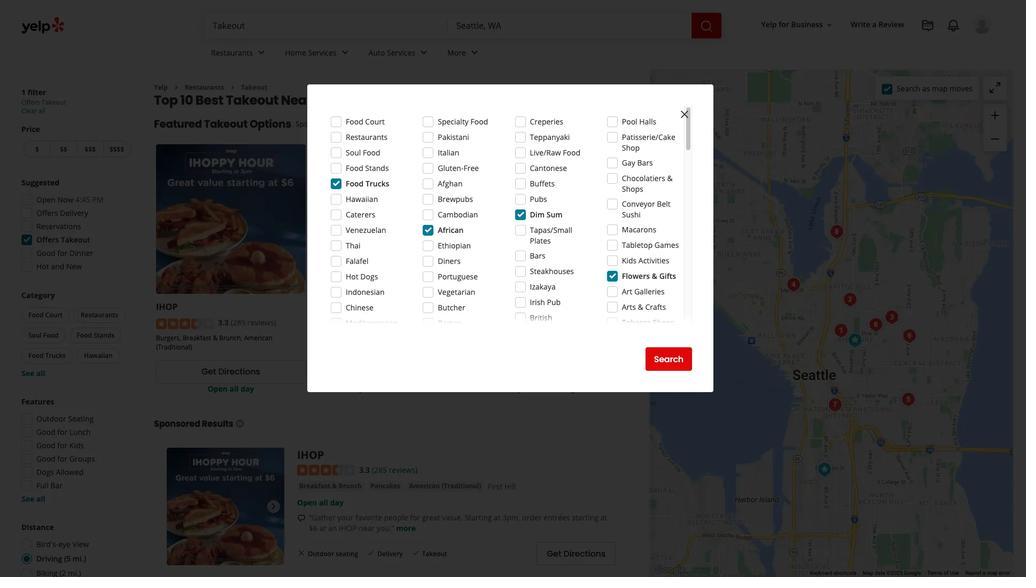 Task type: describe. For each thing, give the bounding box(es) containing it.
group containing category
[[19, 290, 133, 379]]

allowed
[[56, 467, 84, 477]]

butcher
[[438, 303, 466, 313]]

1 vertical spatial bars
[[530, 251, 546, 261]]

seattle fish guys image
[[898, 389, 920, 410]]

tapas/small plates
[[530, 225, 573, 246]]

american inside burgers, breakfast & brunch, american (traditional)
[[244, 333, 273, 343]]

kids inside search dialog
[[622, 256, 637, 266]]

brunch
[[339, 482, 362, 491]]

open for 4:45 pm
[[36, 195, 56, 205]]

business categories element
[[203, 38, 992, 70]]

dogs allowed
[[36, 467, 84, 477]]

food stands inside food stands button
[[77, 331, 115, 340]]

soul food inside button
[[28, 331, 59, 340]]

ihop image
[[167, 448, 284, 565]]

24 chevron down v2 image for home services
[[339, 46, 352, 59]]

1 horizontal spatial open all day
[[297, 498, 344, 508]]

stands inside search dialog
[[365, 163, 389, 173]]

open up 16 speech v2 "icon" on the bottom of page
[[297, 498, 317, 508]]

trucks inside button
[[45, 351, 66, 360]]

$ button
[[24, 141, 50, 158]]

home
[[285, 47, 306, 58]]

co may bistro image
[[827, 221, 848, 242]]

kids activities
[[622, 256, 670, 266]]

0 vertical spatial day
[[241, 384, 254, 394]]

all up results
[[230, 384, 239, 394]]

1 horizontal spatial at
[[494, 513, 501, 523]]

1 horizontal spatial delivery
[[378, 549, 403, 559]]

dim sum
[[530, 210, 563, 220]]

0 horizontal spatial ihop link
[[156, 301, 178, 313]]

top
[[154, 92, 178, 109]]

offers delivery
[[36, 208, 88, 218]]

buffets
[[530, 179, 555, 189]]

order
[[522, 513, 542, 523]]

map for error
[[987, 571, 998, 576]]

previous image
[[171, 500, 184, 513]]

for for kids
[[57, 441, 68, 451]]

filter
[[28, 87, 46, 97]]

halls
[[640, 117, 657, 127]]

16 checkmark v2 image for delivery
[[367, 549, 375, 558]]

0 horizontal spatial at
[[320, 524, 326, 534]]

report a map error
[[966, 571, 1010, 576]]

steakhouses
[[530, 266, 574, 276]]

a for write
[[873, 19, 877, 30]]

user actions element
[[753, 13, 1007, 79]]

pancakes button
[[368, 481, 403, 492]]

category
[[21, 290, 55, 300]]

breakfast inside burgers, breakfast & brunch, american (traditional)
[[183, 333, 211, 343]]

art galleries
[[622, 287, 665, 297]]

view
[[72, 539, 89, 550]]

offers for offers takeout
[[36, 235, 59, 245]]

court inside "button"
[[45, 311, 63, 320]]

takeout inside 1 filter offers takeout clear all
[[42, 98, 66, 107]]

3.3 for 3.3
[[359, 465, 370, 475]]

clear all link
[[21, 106, 45, 115]]

chinese
[[346, 303, 374, 313]]

food stands button
[[70, 328, 122, 344]]

good for good for dinner
[[36, 248, 55, 258]]

1 vertical spatial ihop link
[[297, 448, 324, 462]]

good for lunch
[[36, 427, 91, 437]]

lunch
[[69, 427, 91, 437]]

0 vertical spatial directions
[[218, 366, 260, 378]]

yelp link
[[154, 83, 168, 92]]

soul food button
[[21, 328, 66, 344]]

gay
[[622, 158, 636, 168]]

food court button
[[21, 307, 70, 323]]

breakfast & brunch
[[299, 482, 362, 491]]

map for moves
[[932, 83, 948, 93]]

0 horizontal spatial ihop
[[156, 301, 178, 313]]

$
[[35, 145, 39, 154]]

24 chevron down v2 image for restaurants
[[255, 46, 268, 59]]

$$
[[60, 145, 67, 154]]

search for search
[[654, 353, 684, 365]]

gifts
[[660, 271, 676, 281]]

1 vertical spatial day
[[330, 498, 344, 508]]

$$$$ button
[[103, 141, 130, 158]]

activities
[[639, 256, 670, 266]]

services for auto services
[[387, 47, 415, 58]]

& for chocolatiers
[[667, 173, 673, 183]]

bar inside group
[[51, 481, 63, 491]]

0 vertical spatial reviews)
[[248, 318, 276, 328]]

0 horizontal spatial 16 info v2 image
[[236, 419, 244, 428]]

specialty
[[438, 117, 469, 127]]

kids inside group
[[69, 441, 84, 451]]

favorite
[[356, 513, 382, 523]]

dim
[[530, 210, 545, 220]]

dogs inside search dialog
[[361, 272, 378, 282]]

yelp for business
[[762, 19, 823, 30]]

great
[[422, 513, 440, 523]]

irish
[[530, 297, 545, 307]]

best
[[196, 92, 223, 109]]

use
[[950, 571, 959, 576]]

11:00
[[393, 384, 412, 394]]

hut
[[338, 301, 354, 313]]

restaurants inside button
[[81, 311, 118, 320]]

services for home services
[[308, 47, 337, 58]]

british
[[530, 313, 553, 323]]

map data ©2023 google
[[863, 571, 921, 576]]

gay bars
[[622, 158, 653, 168]]

notifications image
[[947, 19, 960, 32]]

see for features
[[21, 494, 34, 504]]

pool halls
[[622, 117, 657, 127]]

4:45
[[75, 195, 90, 205]]

seating
[[336, 549, 358, 559]]

search button
[[646, 348, 692, 371]]

you."
[[377, 524, 394, 534]]

44
[[314, 318, 322, 327]]

american inside button
[[409, 482, 440, 491]]

all down food trucks button
[[36, 368, 45, 379]]

more
[[448, 47, 466, 58]]

seattle,
[[315, 92, 363, 109]]

1 vertical spatial get
[[547, 548, 562, 560]]

map region
[[644, 0, 1027, 577]]

patisserie/cake shop
[[622, 132, 676, 153]]

2 horizontal spatial at
[[601, 513, 608, 523]]

1 horizontal spatial reviews)
[[389, 465, 418, 475]]

open for until midnight
[[512, 384, 532, 394]]

option group containing distance
[[18, 522, 133, 577]]

bird's-
[[36, 539, 58, 550]]

1 horizontal spatial bar
[[548, 301, 563, 313]]

breakfast & brunch button
[[297, 481, 364, 492]]

delivery inside group
[[60, 208, 88, 218]]

0 vertical spatial get
[[201, 366, 216, 378]]

expand map image
[[989, 81, 1002, 94]]

good for groups
[[36, 454, 95, 464]]

outdoor for outdoor seating
[[36, 414, 66, 424]]

food trucks inside search dialog
[[346, 179, 390, 189]]

open up results
[[208, 384, 228, 394]]

0 vertical spatial restaurants link
[[203, 38, 277, 70]]

1 horizontal spatial directions
[[564, 548, 606, 560]]

(5
[[64, 554, 71, 564]]

american (traditional)
[[409, 482, 481, 491]]

offers for offers delivery
[[36, 208, 58, 218]]

group containing suggested
[[18, 178, 133, 275]]

food court inside food court "button"
[[28, 311, 63, 320]]

get directions for get directions link to the top
[[201, 366, 260, 378]]

taco bell image
[[815, 458, 836, 479]]

1 horizontal spatial bars
[[638, 158, 653, 168]]

1 vertical spatial restaurants link
[[185, 83, 224, 92]]

groups
[[69, 454, 95, 464]]

grill
[[521, 301, 539, 313]]

search image
[[700, 20, 713, 32]]

1 horizontal spatial get directions link
[[537, 542, 616, 566]]

good for good for lunch
[[36, 427, 55, 437]]

24 chevron down v2 image for auto services
[[418, 46, 430, 59]]

flowers
[[622, 271, 650, 281]]

open for until 11:00 pm
[[353, 384, 373, 394]]

search dialog
[[0, 0, 1027, 577]]

group containing features
[[18, 397, 133, 505]]

hawaiian inside search dialog
[[346, 194, 378, 204]]

shortcuts
[[834, 571, 857, 576]]

of
[[944, 571, 949, 576]]

"gather
[[309, 513, 336, 523]]

google image
[[653, 564, 688, 577]]

creperies
[[530, 117, 564, 127]]

keyboard shortcuts button
[[810, 570, 857, 577]]

pakistani
[[438, 132, 469, 142]]

& for arts
[[638, 302, 644, 312]]

soul food inside search dialog
[[346, 148, 380, 158]]

yelp for yelp for business
[[762, 19, 777, 30]]

biang biang noodles image
[[831, 320, 852, 341]]

falafel
[[346, 256, 369, 266]]

write a review link
[[847, 15, 909, 34]]

sponsored results
[[154, 418, 233, 430]]

tabletop
[[622, 240, 653, 250]]

restaurants inside search dialog
[[346, 132, 388, 142]]

takeout link
[[241, 83, 267, 92]]

first hill
[[488, 482, 516, 492]]

until for applebee's grill + bar
[[534, 384, 550, 394]]

1 filter offers takeout clear all
[[21, 87, 66, 115]]

sponsored for sponsored
[[296, 119, 334, 129]]

24 chevron down v2 image for more
[[468, 46, 481, 59]]

thai
[[346, 241, 361, 251]]

$$ button
[[50, 141, 77, 158]]

projects image
[[922, 19, 935, 32]]

reservations
[[36, 221, 81, 232]]

for for dinner
[[57, 248, 68, 258]]

american (traditional) button
[[407, 481, 484, 492]]

©2023
[[887, 571, 903, 576]]

zoom out image
[[989, 133, 1002, 146]]



Task type: vqa. For each thing, say whether or not it's contained in the screenshot.
for inside the "gather your favorite people for great value. starting at 3pm, order entrées starting at $6 at an ihop near you."
yes



Task type: locate. For each thing, give the bounding box(es) containing it.
belt
[[657, 199, 671, 209]]

0 horizontal spatial outdoor
[[36, 414, 66, 424]]

3.3 star rating image up 'burgers,'
[[156, 318, 214, 329]]

galbi burger broadway - caphill image
[[840, 289, 861, 310]]

delivery
[[60, 208, 88, 218], [378, 549, 403, 559]]

1 horizontal spatial american
[[409, 482, 440, 491]]

0 horizontal spatial food court
[[28, 311, 63, 320]]

16 checkmark v2 image right seating
[[367, 549, 375, 558]]

an
[[328, 524, 337, 534]]

24 chevron down v2 image left auto
[[339, 46, 352, 59]]

slideshow element
[[167, 448, 284, 565]]

see all for features
[[21, 494, 45, 504]]

group
[[984, 104, 1007, 151], [18, 178, 133, 275], [19, 290, 133, 379], [18, 397, 133, 505]]

good down good for lunch
[[36, 441, 55, 451]]

food inside "button"
[[28, 311, 44, 320]]

2 see all from the top
[[21, 494, 45, 504]]

delivery down you."
[[378, 549, 403, 559]]

1 vertical spatial hawaiian
[[84, 351, 113, 360]]

zoom in image
[[989, 109, 1002, 122]]

shops
[[622, 184, 644, 194], [653, 318, 675, 328]]

restaurants up food stands button
[[81, 311, 118, 320]]

dogs inside group
[[36, 467, 54, 477]]

food trucks button
[[21, 348, 73, 364]]

& right arts
[[638, 302, 644, 312]]

outdoor for outdoor seating
[[308, 549, 334, 559]]

1 horizontal spatial food stands
[[346, 163, 389, 173]]

& inside burgers, breakfast & brunch, american (traditional)
[[213, 333, 218, 343]]

near
[[281, 92, 312, 109]]

0 vertical spatial soul
[[346, 148, 361, 158]]

all
[[39, 106, 45, 115], [36, 368, 45, 379], [230, 384, 239, 394], [36, 494, 45, 504], [319, 498, 328, 508]]

0 vertical spatial court
[[365, 117, 385, 127]]

terms of use link
[[928, 571, 959, 576]]

kedai makan image
[[866, 314, 887, 335]]

0 vertical spatial 3.3
[[218, 318, 229, 328]]

ihop inside "gather your favorite people for great value. starting at 3pm, order entrées starting at $6 at an ihop near you."
[[339, 524, 357, 534]]

2 see all button from the top
[[21, 494, 45, 504]]

close image
[[678, 108, 691, 121]]

sizzle&crunch image
[[783, 274, 805, 295]]

restaurants link up takeout link
[[203, 38, 277, 70]]

see all down full
[[21, 494, 45, 504]]

0 vertical spatial see
[[21, 368, 34, 379]]

open now 4:45 pm
[[36, 195, 103, 205]]

for inside "gather your favorite people for great value. starting at 3pm, order entrées starting at $6 at an ihop near you."
[[410, 513, 420, 523]]

all down full
[[36, 494, 45, 504]]

1 horizontal spatial shops
[[653, 318, 675, 328]]

search left as
[[897, 83, 921, 93]]

open all day up "gather
[[297, 498, 344, 508]]

dogs up indonesian
[[361, 272, 378, 282]]

full
[[36, 481, 49, 491]]

more link
[[439, 38, 490, 70]]

outdoor
[[36, 414, 66, 424], [308, 549, 334, 559]]

0 vertical spatial (traditional)
[[156, 343, 192, 352]]

24 chevron down v2 image
[[339, 46, 352, 59], [468, 46, 481, 59]]

food court down seattle,
[[346, 117, 385, 127]]

hot
[[36, 261, 49, 272], [346, 272, 359, 282]]

hot for hot dogs
[[346, 272, 359, 282]]

food trucks inside food trucks button
[[28, 351, 66, 360]]

2 16 checkmark v2 image from the left
[[411, 549, 420, 558]]

16 chevron right v2 image for takeout
[[228, 83, 237, 92]]

1 see all button from the top
[[21, 368, 45, 379]]

ihop link up 'burgers,'
[[156, 301, 178, 313]]

3pm,
[[503, 513, 520, 523]]

soul
[[346, 148, 361, 158], [28, 331, 42, 340]]

soul inside search dialog
[[346, 148, 361, 158]]

african
[[438, 225, 464, 235]]

16 info v2 image right results
[[236, 419, 244, 428]]

1 good from the top
[[36, 248, 55, 258]]

0 vertical spatial outdoor
[[36, 414, 66, 424]]

ihop image
[[845, 330, 866, 351]]

sodam chicken - capitol hill image
[[882, 307, 903, 328]]

see all for category
[[21, 368, 45, 379]]

16 chevron right v2 image
[[172, 83, 181, 92], [228, 83, 237, 92]]

(285 up brunch,
[[231, 318, 246, 328]]

1 services from the left
[[308, 47, 337, 58]]

1 vertical spatial pm
[[414, 384, 425, 394]]

1 horizontal spatial 24 chevron down v2 image
[[418, 46, 430, 59]]

& left brunch
[[332, 482, 337, 491]]

0 horizontal spatial search
[[654, 353, 684, 365]]

good up the 'and'
[[36, 248, 55, 258]]

0 horizontal spatial (traditional)
[[156, 343, 192, 352]]

for up the more
[[410, 513, 420, 523]]

get directions link down starting
[[537, 542, 616, 566]]

1 vertical spatial court
[[45, 311, 63, 320]]

tobacco
[[622, 318, 651, 328]]

breakfast inside button
[[299, 482, 331, 491]]

auto services link
[[360, 38, 439, 70]]

1 horizontal spatial a
[[983, 571, 986, 576]]

0 vertical spatial sponsored
[[296, 119, 334, 129]]

caterers
[[346, 210, 376, 220]]

1 horizontal spatial get
[[547, 548, 562, 560]]

directions down starting
[[564, 548, 606, 560]]

& right chocolatiers
[[667, 173, 673, 183]]

0 horizontal spatial 3.3
[[218, 318, 229, 328]]

0 vertical spatial food trucks
[[346, 179, 390, 189]]

1 16 chevron right v2 image from the left
[[172, 83, 181, 92]]

directions down brunch,
[[218, 366, 260, 378]]

1 vertical spatial see all
[[21, 494, 45, 504]]

get directions link down burgers, breakfast & brunch, american (traditional)
[[156, 360, 306, 384]]

2 horizontal spatial ihop
[[339, 524, 357, 534]]

pm for open until 11:00 pm
[[414, 384, 425, 394]]

breakfast up "gather
[[299, 482, 331, 491]]

pubs
[[530, 194, 547, 204]]

bars up chocolatiers
[[638, 158, 653, 168]]

open down "suggested"
[[36, 195, 56, 205]]

2 until from the left
[[534, 384, 550, 394]]

dinner
[[69, 248, 93, 258]]

day down brunch,
[[241, 384, 254, 394]]

sponsored
[[296, 119, 334, 129], [154, 418, 200, 430]]

your
[[338, 513, 354, 523]]

court down washington
[[365, 117, 385, 127]]

3.3 for 3.3 (285 reviews)
[[218, 318, 229, 328]]

1 vertical spatial american
[[409, 482, 440, 491]]

for inside button
[[779, 19, 790, 30]]

1 vertical spatial (285
[[372, 465, 387, 475]]

good for good for kids
[[36, 441, 55, 451]]

for for lunch
[[57, 427, 68, 437]]

flowers & gifts
[[622, 271, 676, 281]]

hot inside group
[[36, 261, 49, 272]]

bird's-eye view
[[36, 539, 89, 550]]

pm for open now 4:45 pm
[[92, 195, 103, 205]]

0 horizontal spatial directions
[[218, 366, 260, 378]]

shops down chocolatiers
[[622, 184, 644, 194]]

16 checkmark v2 image for takeout
[[411, 549, 420, 558]]

cantonese
[[530, 163, 567, 173]]

1 vertical spatial a
[[983, 571, 986, 576]]

restaurants inside business categories element
[[211, 47, 253, 58]]

search for search as map moves
[[897, 83, 921, 93]]

0 horizontal spatial day
[[241, 384, 254, 394]]

hawaiian inside button
[[84, 351, 113, 360]]

soul food
[[346, 148, 380, 158], [28, 331, 59, 340]]

0 horizontal spatial 16 chevron right v2 image
[[172, 83, 181, 92]]

1 horizontal spatial ihop
[[297, 448, 324, 462]]

restaurants link right top
[[185, 83, 224, 92]]

24 chevron down v2 image right more
[[468, 46, 481, 59]]

auto services
[[369, 47, 415, 58]]

0 vertical spatial ihop
[[156, 301, 178, 313]]

24 chevron down v2 image inside "auto services" link
[[418, 46, 430, 59]]

0 horizontal spatial court
[[45, 311, 63, 320]]

16 info v2 image down seattle,
[[336, 120, 345, 128]]

3.3 up brunch,
[[218, 318, 229, 328]]

full bar
[[36, 481, 63, 491]]

all right clear
[[39, 106, 45, 115]]

art
[[622, 287, 633, 297]]

2 see from the top
[[21, 494, 34, 504]]

see all button down food trucks button
[[21, 368, 45, 379]]

for for business
[[779, 19, 790, 30]]

get directions down starting
[[547, 548, 606, 560]]

2 16 chevron right v2 image from the left
[[228, 83, 237, 92]]

for up good for kids
[[57, 427, 68, 437]]

at left 3pm,
[[494, 513, 501, 523]]

see up distance
[[21, 494, 34, 504]]

0 horizontal spatial food trucks
[[28, 351, 66, 360]]

24 chevron down v2 image
[[255, 46, 268, 59], [418, 46, 430, 59]]

search down tobacco shops on the bottom right of page
[[654, 353, 684, 365]]

1 horizontal spatial kids
[[622, 256, 637, 266]]

2 services from the left
[[387, 47, 415, 58]]

see down food trucks button
[[21, 368, 34, 379]]

food stands up caterers
[[346, 163, 389, 173]]

1 horizontal spatial dogs
[[361, 272, 378, 282]]

hot for hot and new
[[36, 261, 49, 272]]

0 horizontal spatial food stands
[[77, 331, 115, 340]]

1 horizontal spatial food trucks
[[346, 179, 390, 189]]

featured takeout options
[[154, 117, 291, 132]]

suggested
[[21, 178, 59, 188]]

conveyor
[[622, 199, 655, 209]]

1 horizontal spatial hot
[[346, 272, 359, 282]]

1 vertical spatial 3.3 star rating image
[[297, 465, 355, 476]]

food
[[346, 117, 363, 127], [471, 117, 488, 127], [363, 148, 380, 158], [563, 148, 581, 158], [346, 163, 363, 173], [346, 179, 364, 189], [28, 311, 44, 320], [43, 331, 59, 340], [77, 331, 92, 340], [28, 351, 44, 360]]

soul inside button
[[28, 331, 42, 340]]

trucks up caterers
[[366, 179, 390, 189]]

& left brunch,
[[213, 333, 218, 343]]

entrées
[[544, 513, 570, 523]]

0 horizontal spatial 24 chevron down v2 image
[[255, 46, 268, 59]]

trucks down soul food button
[[45, 351, 66, 360]]

1 see from the top
[[21, 368, 34, 379]]

for down good for lunch
[[57, 441, 68, 451]]

1 horizontal spatial until
[[534, 384, 550, 394]]

1 horizontal spatial 24 chevron down v2 image
[[468, 46, 481, 59]]

a right write
[[873, 19, 877, 30]]

yelp left business
[[762, 19, 777, 30]]

0 horizontal spatial delivery
[[60, 208, 88, 218]]

0 horizontal spatial (285
[[231, 318, 246, 328]]

1 horizontal spatial food court
[[346, 117, 385, 127]]

3.3 star rating image up "breakfast & brunch"
[[297, 465, 355, 476]]

sponsored down "top 10 best takeout near seattle, washington"
[[296, 119, 334, 129]]

burgers, breakfast & brunch, american (traditional)
[[156, 333, 273, 352]]

trucks inside search dialog
[[366, 179, 390, 189]]

restaurants button
[[74, 307, 125, 323]]

good for dinner
[[36, 248, 93, 258]]

see all down food trucks button
[[21, 368, 45, 379]]

1 vertical spatial see
[[21, 494, 34, 504]]

write a review
[[851, 19, 905, 30]]

(traditional) inside burgers, breakfast & brunch, american (traditional)
[[156, 343, 192, 352]]

0 vertical spatial delivery
[[60, 208, 88, 218]]

2 24 chevron down v2 image from the left
[[418, 46, 430, 59]]

2 vertical spatial ihop
[[339, 524, 357, 534]]

open left midnight
[[512, 384, 532, 394]]

sponsored for sponsored results
[[154, 418, 200, 430]]

at right $6
[[320, 524, 326, 534]]

2 good from the top
[[36, 427, 55, 437]]

open
[[36, 195, 56, 205], [208, 384, 228, 394], [353, 384, 373, 394], [512, 384, 532, 394], [297, 498, 317, 508]]

applebee's grill + bar link
[[472, 301, 563, 313]]

1 24 chevron down v2 image from the left
[[339, 46, 352, 59]]

pm
[[92, 195, 103, 205], [414, 384, 425, 394]]

indonesian
[[346, 287, 385, 297]]

0 horizontal spatial breakfast
[[183, 333, 211, 343]]

1 vertical spatial search
[[654, 353, 684, 365]]

pancakes
[[370, 482, 401, 491]]

outdoor right 16 close v2 image
[[308, 549, 334, 559]]

ihop
[[156, 301, 178, 313], [297, 448, 324, 462], [339, 524, 357, 534]]

1 24 chevron down v2 image from the left
[[255, 46, 268, 59]]

stands up caterers
[[365, 163, 389, 173]]

see all button for features
[[21, 494, 45, 504]]

16 checkmark v2 image
[[367, 549, 375, 558], [411, 549, 420, 558]]

live/raw food
[[530, 148, 581, 158]]

1 vertical spatial outdoor
[[308, 549, 334, 559]]

see all button for category
[[21, 368, 45, 379]]

ramen
[[438, 318, 463, 328]]

until left midnight
[[534, 384, 550, 394]]

open all day up results
[[208, 384, 254, 394]]

ihop down the your
[[339, 524, 357, 534]]

1 vertical spatial get directions
[[547, 548, 606, 560]]

0 horizontal spatial services
[[308, 47, 337, 58]]

1 vertical spatial bar
[[51, 481, 63, 491]]

(285 right 3.3 link
[[372, 465, 387, 475]]

16 chevron down v2 image
[[825, 21, 834, 29]]

shop
[[622, 143, 640, 153]]

16 close v2 image
[[297, 549, 306, 558]]

bar right +
[[548, 301, 563, 313]]

0 vertical spatial open all day
[[208, 384, 254, 394]]

3.3 up brunch
[[359, 465, 370, 475]]

ethiopian
[[438, 241, 471, 251]]

offers down the filter
[[21, 98, 40, 107]]

cambodian
[[438, 210, 478, 220]]

breakfast right 'burgers,'
[[183, 333, 211, 343]]

24 chevron down v2 image inside restaurants link
[[255, 46, 268, 59]]

0 vertical spatial a
[[873, 19, 877, 30]]

arts
[[622, 302, 636, 312]]

0 vertical spatial get directions
[[201, 366, 260, 378]]

gluten-
[[438, 163, 464, 173]]

1 horizontal spatial 16 info v2 image
[[336, 120, 345, 128]]

1 vertical spatial map
[[987, 571, 998, 576]]

pool
[[622, 117, 638, 127]]

tapas/small
[[530, 225, 573, 235]]

services inside home services link
[[308, 47, 337, 58]]

0 horizontal spatial 3.3 star rating image
[[156, 318, 214, 329]]

1 horizontal spatial search
[[897, 83, 921, 93]]

1 vertical spatial stands
[[94, 331, 115, 340]]

1 horizontal spatial soul food
[[346, 148, 380, 158]]

kids up flowers
[[622, 256, 637, 266]]

hot inside search dialog
[[346, 272, 359, 282]]

court inside search dialog
[[365, 117, 385, 127]]

0 horizontal spatial a
[[873, 19, 877, 30]]

0 vertical spatial kids
[[622, 256, 637, 266]]

1 vertical spatial shops
[[653, 318, 675, 328]]

mediterranean
[[346, 318, 398, 328]]

0 horizontal spatial shops
[[622, 184, 644, 194]]

people
[[384, 513, 408, 523]]

16 info v2 image
[[336, 120, 345, 128], [236, 419, 244, 428]]

1 until from the left
[[375, 384, 391, 394]]

open inside group
[[36, 195, 56, 205]]

0 vertical spatial hawaiian
[[346, 194, 378, 204]]

good for kids
[[36, 441, 84, 451]]

good for good for groups
[[36, 454, 55, 464]]

sponsored left results
[[154, 418, 200, 430]]

0 horizontal spatial stands
[[94, 331, 115, 340]]

1 horizontal spatial breakfast
[[299, 482, 331, 491]]

reviews) up "pancakes"
[[389, 465, 418, 475]]

offers takeout
[[36, 235, 90, 245]]

offers down reservations
[[36, 235, 59, 245]]

0 horizontal spatial open all day
[[208, 384, 254, 394]]

offers up reservations
[[36, 208, 58, 218]]

gangnam seattle image
[[825, 394, 846, 416]]

review
[[879, 19, 905, 30]]

see for category
[[21, 368, 34, 379]]

bar down dogs allowed
[[51, 481, 63, 491]]

see all button down full
[[21, 494, 45, 504]]

16 chevron right v2 image for restaurants
[[172, 83, 181, 92]]

open left the 11:00
[[353, 384, 373, 394]]

0 horizontal spatial soul
[[28, 331, 42, 340]]

ihop up "breakfast & brunch"
[[297, 448, 324, 462]]

1 vertical spatial see all button
[[21, 494, 45, 504]]

food stands
[[346, 163, 389, 173], [77, 331, 115, 340]]

error
[[999, 571, 1010, 576]]

"gather your favorite people for great value. starting at 3pm, order entrées starting at $6 at an ihop near you."
[[309, 513, 608, 534]]

0 vertical spatial offers
[[21, 98, 40, 107]]

search as map moves
[[897, 83, 973, 93]]

pm right the 11:00
[[414, 384, 425, 394]]

24 chevron down v2 image inside more link
[[468, 46, 481, 59]]

16 speech v2 image
[[297, 514, 306, 523]]

1 horizontal spatial court
[[365, 117, 385, 127]]

keyboard shortcuts
[[810, 571, 857, 576]]

food court
[[346, 117, 385, 127], [28, 311, 63, 320]]

ihop link up "breakfast & brunch"
[[297, 448, 324, 462]]

more
[[396, 524, 416, 534]]

all inside 1 filter offers takeout clear all
[[39, 106, 45, 115]]

(traditional)
[[156, 343, 192, 352], [442, 482, 481, 491]]

0 horizontal spatial 24 chevron down v2 image
[[339, 46, 352, 59]]

pm right 4:45
[[92, 195, 103, 205]]

kfc image
[[814, 459, 836, 480]]

& for flowers
[[652, 271, 658, 281]]

food stands inside search dialog
[[346, 163, 389, 173]]

mi.)
[[73, 554, 86, 564]]

& for breakfast
[[332, 482, 337, 491]]

1 horizontal spatial ihop link
[[297, 448, 324, 462]]

price group
[[21, 124, 133, 160]]

24 chevron down v2 image inside home services link
[[339, 46, 352, 59]]

3.3 star rating image
[[156, 318, 214, 329], [297, 465, 355, 476]]

& inside chocolatiers & shops
[[667, 173, 673, 183]]

get directions for rightmost get directions link
[[547, 548, 606, 560]]

write
[[851, 19, 871, 30]]

0 vertical spatial search
[[897, 83, 921, 93]]

american up great
[[409, 482, 440, 491]]

delivery down open now 4:45 pm
[[60, 208, 88, 218]]

breakfast
[[183, 333, 211, 343], [299, 482, 331, 491]]

trucks
[[366, 179, 390, 189], [45, 351, 66, 360]]

terms
[[928, 571, 943, 576]]

restaurants right top
[[185, 83, 224, 92]]

0 vertical spatial pm
[[92, 195, 103, 205]]

services right auto
[[387, 47, 415, 58]]

until for pizza hut
[[375, 384, 391, 394]]

for left business
[[779, 19, 790, 30]]

0 vertical spatial bar
[[548, 301, 563, 313]]

1 vertical spatial dogs
[[36, 467, 54, 477]]

map left "error"
[[987, 571, 998, 576]]

4 good from the top
[[36, 454, 55, 464]]

get directions down burgers, breakfast & brunch, american (traditional)
[[201, 366, 260, 378]]

0 vertical spatial (285
[[231, 318, 246, 328]]

3 good from the top
[[36, 441, 55, 451]]

(285 reviews) link
[[372, 464, 418, 476]]

1 horizontal spatial (traditional)
[[442, 482, 481, 491]]

a for report
[[983, 571, 986, 576]]

yelp for yelp link on the left top
[[154, 83, 168, 92]]

good up good for kids
[[36, 427, 55, 437]]

16 checkmark v2 image down the more
[[411, 549, 420, 558]]

directions
[[218, 366, 260, 378], [564, 548, 606, 560]]

2 24 chevron down v2 image from the left
[[468, 46, 481, 59]]

google
[[905, 571, 921, 576]]

1 horizontal spatial map
[[987, 571, 998, 576]]

get down burgers, breakfast & brunch, american (traditional)
[[201, 366, 216, 378]]

option group
[[18, 522, 133, 577]]

a right report
[[983, 571, 986, 576]]

0 horizontal spatial hot
[[36, 261, 49, 272]]

all up "gather
[[319, 498, 328, 508]]

& left gifts
[[652, 271, 658, 281]]

3.3 (285 reviews)
[[218, 318, 276, 328]]

& inside button
[[332, 482, 337, 491]]

american down 3.3 (285 reviews)
[[244, 333, 273, 343]]

0 horizontal spatial bar
[[51, 481, 63, 491]]

for down good for kids
[[57, 454, 68, 464]]

stands inside button
[[94, 331, 115, 340]]

day up the your
[[330, 498, 344, 508]]

0 vertical spatial get directions link
[[156, 360, 306, 384]]

shops inside chocolatiers & shops
[[622, 184, 644, 194]]

venezuelan
[[346, 225, 386, 235]]

yelp inside button
[[762, 19, 777, 30]]

portuguese
[[438, 272, 478, 282]]

yelp left 10
[[154, 83, 168, 92]]

None search field
[[204, 13, 724, 38]]

crafts
[[646, 302, 666, 312]]

takeout
[[241, 83, 267, 92], [226, 92, 279, 109], [42, 98, 66, 107], [204, 117, 248, 132], [61, 235, 90, 245], [422, 549, 447, 559]]

outdoor inside group
[[36, 414, 66, 424]]

search inside button
[[654, 353, 684, 365]]

pm inside group
[[92, 195, 103, 205]]

next image
[[267, 500, 280, 513]]

(traditional) inside button
[[442, 482, 481, 491]]

takeout inside group
[[61, 235, 90, 245]]

1 see all from the top
[[21, 368, 45, 379]]

brewpubs
[[438, 194, 473, 204]]

outdoor up good for lunch
[[36, 414, 66, 424]]

food court inside search dialog
[[346, 117, 385, 127]]

0 vertical spatial soul food
[[346, 148, 380, 158]]

jerk shack kitchen image
[[899, 325, 921, 347]]

free
[[464, 163, 479, 173]]

1 vertical spatial trucks
[[45, 351, 66, 360]]

hot and new
[[36, 261, 82, 272]]

1 16 checkmark v2 image from the left
[[367, 549, 375, 558]]

0 horizontal spatial sponsored
[[154, 418, 200, 430]]

auto
[[369, 47, 385, 58]]

16 chevron right v2 image right yelp link on the left top
[[172, 83, 181, 92]]

court up soul food button
[[45, 311, 63, 320]]

report
[[966, 571, 982, 576]]

offers inside 1 filter offers takeout clear all
[[21, 98, 40, 107]]

for for groups
[[57, 454, 68, 464]]

dogs up full
[[36, 467, 54, 477]]

services inside "auto services" link
[[387, 47, 415, 58]]



